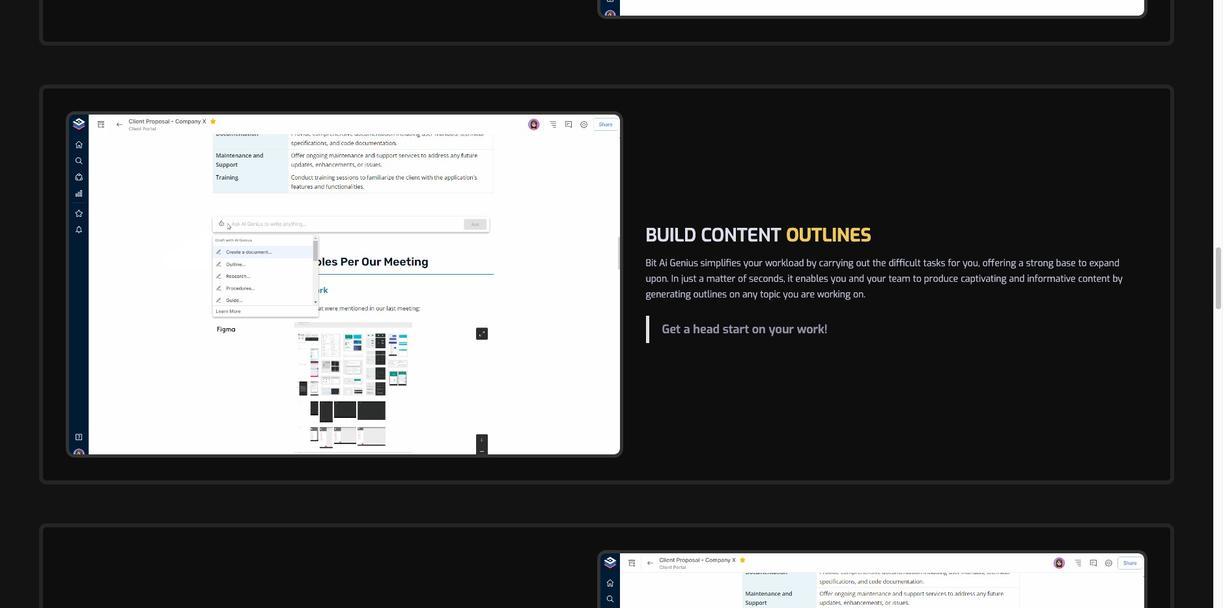 Task type: vqa. For each thing, say whether or not it's contained in the screenshot.
1st and from the left
yes



Task type: describe. For each thing, give the bounding box(es) containing it.
of
[[738, 273, 747, 286]]

0 horizontal spatial a
[[684, 322, 691, 338]]

matter
[[707, 273, 736, 286]]

just
[[682, 273, 697, 286]]

upon.
[[646, 273, 669, 286]]

0 vertical spatial you
[[831, 273, 847, 286]]

informative
[[1028, 273, 1076, 286]]

2 horizontal spatial your
[[867, 273, 887, 286]]

generating
[[646, 289, 691, 301]]

base
[[1057, 258, 1077, 270]]

out
[[857, 258, 871, 270]]

ai
[[660, 258, 668, 270]]

0 horizontal spatial your
[[744, 258, 763, 270]]

simplifies your workload by carrying out the difficult tasks for you, offering a strong base to expand upon. in just a matter of seconds, it enables you and your team to produce captivating and informative content by generating outlines on any topic you are working on.
[[646, 258, 1123, 301]]

on inside simplifies your workload by carrying out the difficult tasks for you, offering a strong base to expand upon. in just a matter of seconds, it enables you and your team to produce captivating and informative content by generating outlines on any topic you are working on.
[[730, 289, 740, 301]]

simplifies
[[701, 258, 741, 270]]

0 horizontal spatial to
[[914, 273, 922, 286]]

captivating
[[961, 273, 1007, 286]]

2 horizontal spatial a
[[1019, 258, 1024, 270]]

0 vertical spatial to
[[1079, 258, 1088, 270]]

topic
[[761, 289, 781, 301]]

you,
[[963, 258, 981, 270]]

content
[[1079, 273, 1111, 286]]

strong
[[1027, 258, 1054, 270]]

get a head start on your work!
[[662, 322, 828, 338]]

for
[[948, 258, 961, 270]]

in
[[672, 273, 679, 286]]

outlines
[[787, 224, 872, 248]]

the
[[873, 258, 887, 270]]

produce
[[925, 273, 959, 286]]

2 and from the left
[[1010, 273, 1025, 286]]

start
[[723, 322, 749, 338]]

2 vertical spatial your
[[769, 322, 795, 338]]

build content outlines
[[646, 224, 872, 248]]

1 horizontal spatial by
[[1113, 273, 1123, 286]]

enables
[[796, 273, 829, 286]]

1 horizontal spatial a
[[699, 273, 704, 286]]

any
[[743, 289, 758, 301]]



Task type: locate. For each thing, give the bounding box(es) containing it.
carrying
[[820, 258, 854, 270]]

build content
[[646, 224, 782, 248]]

1 horizontal spatial on
[[753, 322, 766, 338]]

you down the it
[[784, 289, 799, 301]]

and
[[849, 273, 865, 286], [1010, 273, 1025, 286]]

your left work!
[[769, 322, 795, 338]]

by
[[807, 258, 817, 270], [1113, 273, 1123, 286]]

on right start
[[753, 322, 766, 338]]

expand
[[1090, 258, 1120, 270]]

0 vertical spatial a
[[1019, 258, 1024, 270]]

1 horizontal spatial and
[[1010, 273, 1025, 286]]

to right team
[[914, 273, 922, 286]]

outlines
[[694, 289, 727, 301]]

difficult
[[889, 258, 921, 270]]

1 vertical spatial to
[[914, 273, 922, 286]]

your down the
[[867, 273, 887, 286]]

team
[[889, 273, 911, 286]]

1 and from the left
[[849, 273, 865, 286]]

to right base
[[1079, 258, 1088, 270]]

1 vertical spatial your
[[867, 273, 887, 286]]

and up on.
[[849, 273, 865, 286]]

on
[[730, 289, 740, 301], [753, 322, 766, 338]]

it
[[788, 273, 794, 286]]

offering
[[983, 258, 1017, 270]]

2 vertical spatial a
[[684, 322, 691, 338]]

work!
[[798, 322, 828, 338]]

1 vertical spatial you
[[784, 289, 799, 301]]

a right the just
[[699, 273, 704, 286]]

you down carrying
[[831, 273, 847, 286]]

1 horizontal spatial your
[[769, 322, 795, 338]]

to
[[1079, 258, 1088, 270], [914, 273, 922, 286]]

head
[[694, 322, 720, 338]]

1 horizontal spatial to
[[1079, 258, 1088, 270]]

by up enables
[[807, 258, 817, 270]]

0 horizontal spatial you
[[784, 289, 799, 301]]

seconds,
[[750, 273, 786, 286]]

1 horizontal spatial you
[[831, 273, 847, 286]]

working
[[818, 289, 851, 301]]

on left any
[[730, 289, 740, 301]]

0 vertical spatial by
[[807, 258, 817, 270]]

by down expand
[[1113, 273, 1123, 286]]

1 vertical spatial a
[[699, 273, 704, 286]]

0 horizontal spatial and
[[849, 273, 865, 286]]

1 vertical spatial by
[[1113, 273, 1123, 286]]

0 vertical spatial on
[[730, 289, 740, 301]]

are
[[802, 289, 815, 301]]

your
[[744, 258, 763, 270], [867, 273, 887, 286], [769, 322, 795, 338]]

tasks
[[924, 258, 946, 270]]

a left "strong"
[[1019, 258, 1024, 270]]

and down "offering"
[[1010, 273, 1025, 286]]

genius
[[670, 258, 699, 270]]

bit ai genius
[[646, 258, 699, 270]]

0 horizontal spatial by
[[807, 258, 817, 270]]

0 horizontal spatial on
[[730, 289, 740, 301]]

on.
[[854, 289, 866, 301]]

1 vertical spatial on
[[753, 322, 766, 338]]

a right get
[[684, 322, 691, 338]]

your up of
[[744, 258, 763, 270]]

a
[[1019, 258, 1024, 270], [699, 273, 704, 286], [684, 322, 691, 338]]

0 vertical spatial your
[[744, 258, 763, 270]]

you
[[831, 273, 847, 286], [784, 289, 799, 301]]

bit
[[646, 258, 657, 270]]

get
[[662, 322, 681, 338]]

workload
[[766, 258, 805, 270]]



